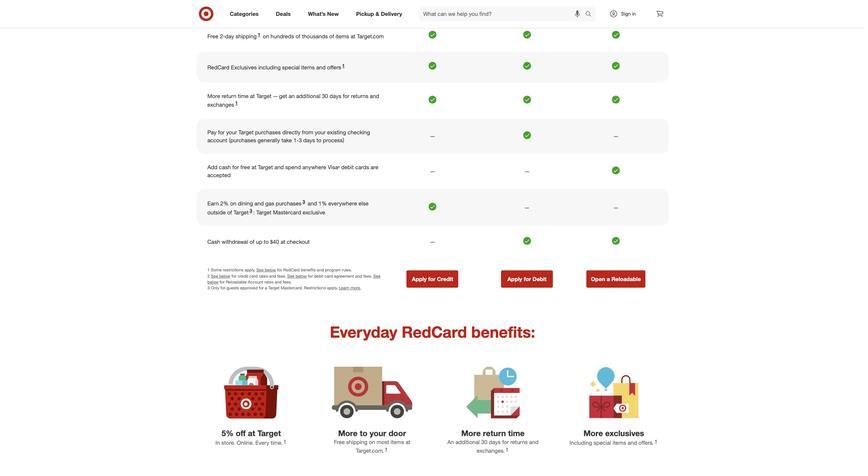 Task type: locate. For each thing, give the bounding box(es) containing it.
1%
[[319, 200, 327, 207]]

0 horizontal spatial shipping
[[236, 33, 257, 40]]

see inside see below
[[374, 274, 381, 279]]

1 horizontal spatial time
[[508, 429, 525, 438]]

everywhere
[[329, 200, 357, 207]]

below up only
[[208, 279, 219, 285]]

categories link
[[224, 6, 267, 21]]

on inside earn 2% on dining and gas purchases 3
[[230, 200, 237, 207]]

items down new
[[336, 33, 349, 40]]

target right :
[[257, 209, 272, 216]]

additional right an
[[296, 92, 321, 99]]

0 vertical spatial shipping
[[236, 33, 257, 40]]

reloadable up 'guests'
[[226, 279, 247, 285]]

1 horizontal spatial to
[[317, 137, 322, 144]]

1 vertical spatial free
[[334, 439, 345, 446]]

1 vertical spatial 3 link
[[249, 208, 253, 216]]

existing
[[327, 129, 346, 136]]

target inside pay for your target purchases directly from your existing checking account (purchases generally take 1-3 days to process)
[[239, 129, 254, 136]]

basket icon image
[[224, 367, 279, 419]]

for inside pay for your target purchases directly from your existing checking account (purchases generally take 1-3 days to process)
[[218, 129, 225, 136]]

return up 'exchanges'
[[222, 92, 236, 99]]

at inside add cash for free at target and spend anywhere visa® debit cards are accepted
[[252, 164, 256, 171]]

3 link down dining
[[249, 208, 253, 216]]

rates inside '1 some restrictions apply. see below for redcard benefits and program rules. 2 see below for credit card rates and fees. see below for debit card agreement and fees.'
[[259, 274, 268, 279]]

on
[[263, 33, 269, 40], [230, 200, 237, 207], [369, 439, 375, 446]]

accepted
[[208, 172, 231, 179]]

at inside 5% off at target in store. online. every time. 1
[[248, 429, 255, 438]]

at down 'exclusives'
[[250, 92, 255, 99]]

door
[[389, 429, 406, 438]]

1 link for free shipping on most items at target.com.
[[384, 447, 389, 454]]

purchases up generally
[[255, 129, 281, 136]]

more up including
[[584, 429, 603, 438]]

1 vertical spatial on
[[230, 200, 237, 207]]

target inside and 1% everywhere else outside of target
[[234, 209, 249, 216]]

0 vertical spatial a
[[607, 276, 610, 283]]

1 apply from the left
[[412, 276, 427, 283]]

3 inside earn 2% on dining and gas purchases 3
[[303, 199, 305, 205]]

0 horizontal spatial special
[[282, 64, 300, 71]]

2
[[208, 274, 210, 279]]

of right the hundreds
[[296, 33, 301, 40]]

1 horizontal spatial a
[[607, 276, 610, 283]]

shipping
[[236, 33, 257, 40], [347, 439, 368, 446]]

3 left :
[[250, 208, 252, 214]]

free down 'more to your door'
[[334, 439, 345, 446]]

apply. up credit
[[245, 268, 255, 273]]

to left "process)"
[[317, 137, 322, 144]]

return for more return time at target — get an additional 30 days for returns and exchanges
[[222, 92, 236, 99]]

special inside more exclusives including special items and offers. 1
[[594, 440, 612, 447]]

apply left debit
[[508, 276, 523, 283]]

1 right offers.
[[655, 439, 658, 444]]

at right free
[[252, 164, 256, 171]]

1 vertical spatial shipping
[[347, 439, 368, 446]]

and inside add cash for free at target and spend anywhere visa® debit cards are accepted
[[275, 164, 284, 171]]

cards
[[356, 164, 369, 171]]

days inside pay for your target purchases directly from your existing checking account (purchases generally take 1-3 days to process)
[[304, 137, 315, 144]]

redcard inside 'redcard exclusives including special items and offers 1'
[[208, 64, 230, 71]]

shipping up "target.com."
[[347, 439, 368, 446]]

1 vertical spatial redcard
[[283, 268, 300, 273]]

1 vertical spatial days
[[304, 137, 315, 144]]

purchases up 3 : target mastercard exclusive
[[276, 200, 302, 207]]

0 horizontal spatial card
[[250, 274, 258, 279]]

apply.
[[245, 268, 255, 273], [327, 285, 338, 291]]

time down 'exclusives'
[[238, 92, 249, 99]]

0 horizontal spatial days
[[304, 137, 315, 144]]

on inside free shipping on most items at target.com.
[[369, 439, 375, 446]]

return
[[222, 92, 236, 99], [483, 429, 506, 438]]

1 horizontal spatial days
[[330, 92, 342, 99]]

target
[[257, 92, 272, 99], [239, 129, 254, 136], [258, 164, 273, 171], [234, 209, 249, 216], [257, 209, 272, 216], [268, 285, 280, 291], [258, 429, 281, 438]]

0 horizontal spatial 30
[[322, 92, 328, 99]]

store.
[[222, 440, 235, 447]]

and inside earn 2% on dining and gas purchases 3
[[255, 200, 264, 207]]

process)
[[323, 137, 345, 144]]

add cash for free at target and spend anywhere visa® debit cards are accepted
[[208, 164, 379, 179]]

0 vertical spatial additional
[[296, 92, 321, 99]]

items inside 'redcard exclusives including special items and offers 1'
[[301, 64, 315, 71]]

1 vertical spatial debit
[[314, 274, 324, 279]]

below down restrictions at the bottom left of the page
[[219, 274, 231, 279]]

items inside more exclusives including special items and offers. 1
[[613, 440, 627, 447]]

1 vertical spatial return
[[483, 429, 506, 438]]

card down program in the left of the page
[[325, 274, 333, 279]]

apply left credit
[[412, 276, 427, 283]]

target inside 5% off at target in store. online. every time. 1
[[258, 429, 281, 438]]

to inside pay for your target purchases directly from your existing checking account (purchases generally take 1-3 days to process)
[[317, 137, 322, 144]]

1 horizontal spatial debit
[[341, 164, 354, 171]]

gift icon image
[[590, 367, 639, 419]]

1 vertical spatial to
[[264, 238, 269, 245]]

items for redcard
[[301, 64, 315, 71]]

return up an additional 30 days for returns and exchanges. on the bottom of page
[[483, 429, 506, 438]]

1 horizontal spatial apply.
[[327, 285, 338, 291]]

target up every
[[258, 429, 281, 438]]

redcard
[[208, 64, 230, 71], [283, 268, 300, 273], [402, 323, 467, 342]]

rates right account
[[265, 279, 274, 285]]

items
[[336, 33, 349, 40], [301, 64, 315, 71], [391, 439, 404, 446], [613, 440, 627, 447]]

items left 'offers'
[[301, 64, 315, 71]]

a right "open"
[[607, 276, 610, 283]]

your right from
[[315, 129, 326, 136]]

target inside 3 : target mastercard exclusive
[[257, 209, 272, 216]]

and 1% everywhere else outside of target
[[208, 200, 369, 216]]

0 horizontal spatial free
[[208, 33, 218, 40]]

of down 2%
[[227, 209, 232, 216]]

on right 2%
[[230, 200, 237, 207]]

1 horizontal spatial free
[[334, 439, 345, 446]]

0 vertical spatial 3 link
[[302, 199, 306, 207]]

30 up exchanges.
[[482, 439, 488, 446]]

2 horizontal spatial days
[[489, 439, 501, 446]]

0 vertical spatial purchases
[[255, 129, 281, 136]]

apply for credit link
[[407, 270, 459, 288]]

1 right time.
[[284, 439, 286, 444]]

1 link for more return time at target — get an additional 30 days for returns and exchanges
[[234, 100, 239, 108]]

your up (purchases
[[226, 129, 237, 136]]

more for more return time
[[462, 429, 481, 438]]

below
[[265, 268, 276, 273], [219, 274, 231, 279], [296, 274, 307, 279], [208, 279, 219, 285]]

30
[[322, 92, 328, 99], [482, 439, 488, 446]]

1 vertical spatial purchases
[[276, 200, 302, 207]]

0 horizontal spatial apply
[[412, 276, 427, 283]]

offers.
[[639, 440, 654, 447]]

2 horizontal spatial on
[[369, 439, 375, 446]]

purchases inside earn 2% on dining and gas purchases 3
[[276, 200, 302, 207]]

your up most
[[370, 429, 387, 438]]

0 vertical spatial return
[[222, 92, 236, 99]]

free shipping on most items at target.com.
[[334, 439, 411, 454]]

0 vertical spatial apply.
[[245, 268, 255, 273]]

0 horizontal spatial time
[[238, 92, 249, 99]]

time for more return time
[[508, 429, 525, 438]]

1 vertical spatial apply.
[[327, 285, 338, 291]]

target up (purchases
[[239, 129, 254, 136]]

0 horizontal spatial apply.
[[245, 268, 255, 273]]

below up for reloadable account rates and fees.
[[265, 268, 276, 273]]

for inside more return time at target — get an additional 30 days for returns and exchanges
[[343, 92, 350, 99]]

0 horizontal spatial redcard
[[208, 64, 230, 71]]

target down dining
[[234, 209, 249, 216]]

1 link for free 2-day shipping
[[257, 32, 261, 40]]

0 horizontal spatial returns
[[351, 92, 369, 99]]

approved
[[240, 285, 258, 291]]

program
[[325, 268, 341, 273]]

rates up account
[[259, 274, 268, 279]]

reloadable right "open"
[[612, 276, 641, 283]]

1 horizontal spatial apply
[[508, 276, 523, 283]]

more up free shipping on most items at target.com.
[[338, 429, 358, 438]]

3 left only
[[208, 285, 210, 291]]

1 horizontal spatial 30
[[482, 439, 488, 446]]

apply for apply for debit
[[508, 276, 523, 283]]

take
[[282, 137, 292, 144]]

special inside 'redcard exclusives including special items and offers 1'
[[282, 64, 300, 71]]

of
[[296, 33, 301, 40], [330, 33, 334, 40], [227, 209, 232, 216], [250, 238, 255, 245]]

redcard inside '1 some restrictions apply. see below for redcard benefits and program rules. 2 see below for credit card rates and fees. see below for debit card agreement and fees.'
[[283, 268, 300, 273]]

1 vertical spatial a
[[265, 285, 267, 291]]

search button
[[582, 6, 599, 23]]

of inside and 1% everywhere else outside of target
[[227, 209, 232, 216]]

1 horizontal spatial returns
[[511, 439, 528, 446]]

1 link for an additional 30 days for returns and exchanges.
[[505, 447, 510, 454]]

1 up 2
[[208, 268, 210, 273]]

1 vertical spatial 30
[[482, 439, 488, 446]]

earn 2% on dining and gas purchases 3
[[208, 199, 305, 207]]

time for more return time at target — get an additional 30 days for returns and exchanges
[[238, 92, 249, 99]]

0 horizontal spatial debit
[[314, 274, 324, 279]]

more exclusives including special items and offers. 1
[[570, 429, 658, 447]]

to
[[317, 137, 322, 144], [264, 238, 269, 245], [360, 429, 368, 438]]

debit inside add cash for free at target and spend anywhere visa® debit cards are accepted
[[341, 164, 354, 171]]

1 horizontal spatial 3 link
[[302, 199, 306, 207]]

1 inside more exclusives including special items and offers. 1
[[655, 439, 658, 444]]

sign in
[[622, 11, 636, 17]]

returns
[[351, 92, 369, 99], [511, 439, 528, 446]]

3 link
[[302, 199, 306, 207], [249, 208, 253, 216]]

0 vertical spatial 30
[[322, 92, 328, 99]]

0 horizontal spatial on
[[230, 200, 237, 207]]

0 horizontal spatial your
[[226, 129, 237, 136]]

debit right visa®
[[341, 164, 354, 171]]

3 : target mastercard exclusive
[[250, 208, 325, 216]]

0 vertical spatial on
[[263, 33, 269, 40]]

mastercard.
[[281, 285, 303, 291]]

more inside more exclusives including special items and offers. 1
[[584, 429, 603, 438]]

0 vertical spatial redcard
[[208, 64, 230, 71]]

items down door
[[391, 439, 404, 446]]

more up an additional 30 days for returns and exchanges. on the bottom of page
[[462, 429, 481, 438]]

additional
[[296, 92, 321, 99], [456, 439, 480, 446]]

days inside more return time at target — get an additional 30 days for returns and exchanges
[[330, 92, 342, 99]]

apply for apply for credit
[[412, 276, 427, 283]]

more for more return time at target — get an additional 30 days for returns and exchanges
[[208, 92, 220, 99]]

additional right "an"
[[456, 439, 480, 446]]

on left the hundreds
[[263, 33, 269, 40]]

apply. left learn
[[327, 285, 338, 291]]

dining
[[238, 200, 253, 207]]

2 vertical spatial days
[[489, 439, 501, 446]]

reloadable inside "link"
[[612, 276, 641, 283]]

free
[[208, 33, 218, 40], [334, 439, 345, 446]]

apply. inside '1 some restrictions apply. see below for redcard benefits and program rules. 2 see below for credit card rates and fees. see below for debit card agreement and fees.'
[[245, 268, 255, 273]]

returns inside an additional 30 days for returns and exchanges.
[[511, 439, 528, 446]]

more up 'exchanges'
[[208, 92, 220, 99]]

free for free 2-day shipping 1 on hundreds of thousands of items at target.com
[[208, 33, 218, 40]]

2 vertical spatial on
[[369, 439, 375, 446]]

1 horizontal spatial card
[[325, 274, 333, 279]]

fees.
[[277, 274, 286, 279], [364, 274, 372, 279], [283, 279, 292, 285]]

and inside and 1% everywhere else outside of target
[[308, 200, 317, 207]]

time up an additional 30 days for returns and exchanges. on the bottom of page
[[508, 429, 525, 438]]

credit
[[437, 276, 453, 283]]

for inside add cash for free at target and spend anywhere visa® debit cards are accepted
[[233, 164, 239, 171]]

at right off
[[248, 429, 255, 438]]

1 horizontal spatial special
[[594, 440, 612, 447]]

from
[[302, 129, 313, 136]]

free inside free shipping on most items at target.com.
[[334, 439, 345, 446]]

to right up
[[264, 238, 269, 245]]

1 link for redcard exclusives including special items and offers
[[341, 63, 346, 71]]

at down door
[[406, 439, 411, 446]]

1 right 'exchanges'
[[235, 100, 238, 106]]

for inside an additional 30 days for returns and exchanges.
[[503, 439, 509, 446]]

1 horizontal spatial shipping
[[347, 439, 368, 446]]

exclusive
[[303, 209, 325, 216]]

1 vertical spatial additional
[[456, 439, 480, 446]]

for inside apply for credit link
[[429, 276, 436, 283]]

debit
[[341, 164, 354, 171], [314, 274, 324, 279]]

target.com
[[357, 33, 384, 40]]

card up for reloadable account rates and fees.
[[250, 274, 258, 279]]

1 horizontal spatial reloadable
[[612, 276, 641, 283]]

a
[[607, 276, 610, 283], [265, 285, 267, 291]]

items down exclusives
[[613, 440, 627, 447]]

below inside see below
[[208, 279, 219, 285]]

1 down most
[[385, 447, 388, 452]]

your for more
[[370, 429, 387, 438]]

target right free
[[258, 164, 273, 171]]

debit down benefits
[[314, 274, 324, 279]]

shipping right the day
[[236, 33, 257, 40]]

3 link up exclusive at the top left of page
[[302, 199, 306, 207]]

free inside free 2-day shipping 1 on hundreds of thousands of items at target.com
[[208, 33, 218, 40]]

debit inside '1 some restrictions apply. see below for redcard benefits and program rules. 2 see below for credit card rates and fees. see below for debit card agreement and fees.'
[[314, 274, 324, 279]]

0 horizontal spatial additional
[[296, 92, 321, 99]]

return inside more return time at target — get an additional 30 days for returns and exchanges
[[222, 92, 236, 99]]

1 horizontal spatial return
[[483, 429, 506, 438]]

1 horizontal spatial your
[[315, 129, 326, 136]]

sign in link
[[604, 6, 647, 21]]

(purchases
[[229, 137, 256, 144]]

0 vertical spatial time
[[238, 92, 249, 99]]

special for exclusives
[[282, 64, 300, 71]]

only
[[211, 285, 219, 291]]

target left get
[[257, 92, 272, 99]]

0 vertical spatial days
[[330, 92, 342, 99]]

3 only for guests approved for a target mastercard. restrictions apply. learn more.
[[208, 285, 361, 291]]

below down benefits
[[296, 274, 307, 279]]

else
[[359, 200, 369, 207]]

more return time
[[462, 429, 525, 438]]

at left target.com in the left of the page
[[351, 33, 356, 40]]

0 vertical spatial debit
[[341, 164, 354, 171]]

0 horizontal spatial return
[[222, 92, 236, 99]]

0 vertical spatial returns
[[351, 92, 369, 99]]

benefits:
[[472, 323, 536, 342]]

$40
[[270, 238, 279, 245]]

2 vertical spatial to
[[360, 429, 368, 438]]

target left mastercard.
[[268, 285, 280, 291]]

online.
[[237, 440, 254, 447]]

0 vertical spatial rates
[[259, 274, 268, 279]]

2 apply from the left
[[508, 276, 523, 283]]

on down 'more to your door'
[[369, 439, 375, 446]]

see right 2
[[211, 274, 218, 279]]

apply for debit link
[[501, 270, 553, 288]]

3 down directly
[[299, 137, 302, 144]]

1 vertical spatial returns
[[511, 439, 528, 446]]

1 inside '1 some restrictions apply. see below for redcard benefits and program rules. 2 see below for credit card rates and fees. see below for debit card agreement and fees.'
[[208, 268, 210, 273]]

what's
[[308, 10, 326, 17]]

1 horizontal spatial additional
[[456, 439, 480, 446]]

to up free shipping on most items at target.com.
[[360, 429, 368, 438]]

3 up exclusive at the top left of page
[[303, 199, 305, 205]]

2 vertical spatial redcard
[[402, 323, 467, 342]]

days down 'offers'
[[330, 92, 342, 99]]

and
[[317, 64, 326, 71], [370, 92, 379, 99], [275, 164, 284, 171], [255, 200, 264, 207], [308, 200, 317, 207], [317, 268, 324, 273], [269, 274, 276, 279], [355, 274, 362, 279], [275, 279, 282, 285], [530, 439, 539, 446], [628, 440, 637, 447]]

items inside free shipping on most items at target.com.
[[391, 439, 404, 446]]

days down from
[[304, 137, 315, 144]]

1 horizontal spatial redcard
[[283, 268, 300, 273]]

days down more return time
[[489, 439, 501, 446]]

1 left the hundreds
[[258, 32, 260, 37]]

1 card from the left
[[250, 274, 258, 279]]

rates
[[259, 274, 268, 279], [265, 279, 274, 285]]

get
[[279, 92, 287, 99]]

0 vertical spatial to
[[317, 137, 322, 144]]

special
[[282, 64, 300, 71], [594, 440, 612, 447]]

see right agreement
[[374, 274, 381, 279]]

30 down 'offers'
[[322, 92, 328, 99]]

what's new link
[[302, 6, 348, 21]]

a down for reloadable account rates and fees.
[[265, 285, 267, 291]]

spend
[[286, 164, 301, 171]]

see
[[257, 268, 264, 273], [211, 274, 218, 279], [287, 274, 295, 279], [374, 274, 381, 279]]

1 horizontal spatial on
[[263, 33, 269, 40]]

1 link
[[257, 32, 261, 40], [341, 63, 346, 71], [234, 100, 239, 108], [283, 439, 287, 447], [654, 439, 659, 447], [384, 447, 389, 454], [505, 447, 510, 454]]

2 horizontal spatial your
[[370, 429, 387, 438]]

on inside free 2-day shipping 1 on hundreds of thousands of items at target.com
[[263, 33, 269, 40]]

0 vertical spatial free
[[208, 33, 218, 40]]

items for more
[[613, 440, 627, 447]]

1 right exchanges.
[[506, 447, 508, 452]]

— inside more return time at target — get an additional 30 days for returns and exchanges
[[273, 92, 278, 99]]

more for more to your door
[[338, 429, 358, 438]]

time inside more return time at target — get an additional 30 days for returns and exchanges
[[238, 92, 249, 99]]

1 right 'offers'
[[342, 63, 345, 68]]

1 vertical spatial time
[[508, 429, 525, 438]]

time.
[[271, 440, 283, 447]]

1 vertical spatial special
[[594, 440, 612, 447]]

free left 2-
[[208, 33, 218, 40]]

2 horizontal spatial to
[[360, 429, 368, 438]]

more inside more return time at target — get an additional 30 days for returns and exchanges
[[208, 92, 220, 99]]

1 inside 'redcard exclusives including special items and offers 1'
[[342, 63, 345, 68]]

0 vertical spatial special
[[282, 64, 300, 71]]



Task type: vqa. For each thing, say whether or not it's contained in the screenshot.
On inside FREE SHIPPING ON MOST ITEMS AT TARGET.COM.
yes



Task type: describe. For each thing, give the bounding box(es) containing it.
at inside free 2-day shipping 1 on hundreds of thousands of items at target.com
[[351, 33, 356, 40]]

3 inside pay for your target purchases directly from your existing checking account (purchases generally take 1-3 days to process)
[[299, 137, 302, 144]]

1 some restrictions apply. see below for redcard benefits and program rules. 2 see below for credit card rates and fees. see below for debit card agreement and fees.
[[208, 268, 372, 279]]

withdrawal
[[222, 238, 248, 245]]

2 card from the left
[[325, 274, 333, 279]]

5%
[[222, 429, 234, 438]]

deals
[[276, 10, 291, 17]]

1 link for including special items and offers.
[[654, 439, 659, 447]]

1 vertical spatial rates
[[265, 279, 274, 285]]

special for exclusives
[[594, 440, 612, 447]]

pay for your target purchases directly from your existing checking account (purchases generally take 1-3 days to process)
[[208, 129, 370, 144]]

outside
[[208, 209, 226, 216]]

day
[[225, 33, 234, 40]]

see up mastercard.
[[287, 274, 295, 279]]

free
[[241, 164, 250, 171]]

or
[[234, 2, 239, 9]]

account
[[208, 137, 227, 144]]

more return time at target — get an additional 30 days for returns and exchanges
[[208, 92, 379, 108]]

on for earn 2% on dining and gas purchases 3
[[230, 200, 237, 207]]

apply for debit
[[508, 276, 547, 283]]

anywhere
[[303, 164, 327, 171]]

credit
[[238, 274, 248, 279]]

checkout
[[287, 238, 310, 245]]

pickup & delivery
[[356, 10, 402, 17]]

for inside the apply for debit link
[[524, 276, 531, 283]]

and inside more return time at target — get an additional 30 days for returns and exchanges
[[370, 92, 379, 99]]

what's new
[[308, 10, 339, 17]]

in
[[216, 440, 220, 447]]

learn
[[339, 285, 350, 291]]

of right thousands
[[330, 33, 334, 40]]

generally
[[258, 137, 280, 144]]

at inside free shipping on most items at target.com.
[[406, 439, 411, 446]]

30 inside an additional 30 days for returns and exchanges.
[[482, 439, 488, 446]]

more return time icon image
[[466, 367, 520, 419]]

at inside more return time at target — get an additional 30 days for returns and exchanges
[[250, 92, 255, 99]]

purchases inside pay for your target purchases directly from your existing checking account (purchases generally take 1-3 days to process)
[[255, 129, 281, 136]]

an
[[289, 92, 295, 99]]

off
[[236, 429, 246, 438]]

cash withdrawal of up to $40 at checkout
[[208, 238, 310, 245]]

1-
[[294, 137, 299, 144]]

1 inside 5% off at target in store. online. every time. 1
[[284, 439, 286, 444]]

benefits
[[301, 268, 316, 273]]

What can we help you find? suggestions appear below search field
[[419, 6, 587, 21]]

an
[[448, 439, 454, 446]]

agreement
[[334, 274, 354, 279]]

open a reloadable
[[591, 276, 641, 283]]

add
[[208, 164, 218, 171]]

and inside 'redcard exclusives including special items and offers 1'
[[317, 64, 326, 71]]

no annual or monthly fees
[[208, 2, 272, 9]]

redcard exclusives including special items and offers 1
[[208, 63, 345, 71]]

additional inside more return time at target — get an additional 30 days for returns and exchanges
[[296, 92, 321, 99]]

30 inside more return time at target — get an additional 30 days for returns and exchanges
[[322, 92, 328, 99]]

shipping inside free shipping on most items at target.com.
[[347, 439, 368, 446]]

free for free shipping on most items at target.com.
[[334, 439, 345, 446]]

restrictions
[[223, 268, 244, 273]]

open a reloadable link
[[587, 270, 646, 288]]

days inside an additional 30 days for returns and exchanges.
[[489, 439, 501, 446]]

1 inside free 2-day shipping 1 on hundreds of thousands of items at target.com
[[258, 32, 260, 37]]

up
[[256, 238, 262, 245]]

of left up
[[250, 238, 255, 245]]

monthly
[[241, 2, 260, 9]]

a inside "link"
[[607, 276, 610, 283]]

more.
[[351, 285, 361, 291]]

account
[[248, 279, 263, 285]]

some
[[211, 268, 222, 273]]

for reloadable account rates and fees.
[[219, 279, 292, 285]]

exclusives
[[231, 64, 257, 71]]

gas
[[265, 200, 274, 207]]

open
[[591, 276, 606, 283]]

new
[[327, 10, 339, 17]]

2-
[[220, 33, 225, 40]]

are
[[371, 164, 379, 171]]

visa®
[[328, 164, 340, 171]]

and inside more exclusives including special items and offers. 1
[[628, 440, 637, 447]]

&
[[376, 10, 380, 17]]

checking
[[348, 129, 370, 136]]

see up account
[[257, 268, 264, 273]]

fees
[[262, 2, 272, 9]]

hundreds
[[271, 33, 294, 40]]

everyday redcard benefits:
[[330, 323, 536, 342]]

every
[[256, 440, 269, 447]]

guests
[[227, 285, 239, 291]]

truck icon image
[[332, 367, 412, 419]]

target inside more return time at target — get an additional 30 days for returns and exchanges
[[257, 92, 272, 99]]

cash
[[208, 238, 220, 245]]

return for more return time
[[483, 429, 506, 438]]

2 horizontal spatial redcard
[[402, 323, 467, 342]]

2%
[[220, 200, 229, 207]]

exchanges.
[[477, 448, 505, 454]]

rules.
[[342, 268, 352, 273]]

5% off at target in store. online. every time. 1
[[216, 429, 286, 447]]

returns inside more return time at target — get an additional 30 days for returns and exchanges
[[351, 92, 369, 99]]

including
[[570, 440, 592, 447]]

on for free shipping on most items at target.com.
[[369, 439, 375, 446]]

target inside add cash for free at target and spend anywhere visa® debit cards are accepted
[[258, 164, 273, 171]]

exclusives
[[606, 429, 645, 438]]

most
[[377, 439, 389, 446]]

shipping inside free 2-day shipping 1 on hundreds of thousands of items at target.com
[[236, 33, 257, 40]]

in
[[633, 11, 636, 17]]

see below
[[208, 274, 381, 285]]

more to your door
[[338, 429, 406, 438]]

deals link
[[270, 6, 300, 21]]

your for pay
[[226, 129, 237, 136]]

offers
[[327, 64, 341, 71]]

additional inside an additional 30 days for returns and exchanges.
[[456, 439, 480, 446]]

3 inside 3 : target mastercard exclusive
[[250, 208, 252, 214]]

directly
[[283, 129, 301, 136]]

0 horizontal spatial reloadable
[[226, 279, 247, 285]]

everyday
[[330, 323, 398, 342]]

no
[[208, 2, 215, 9]]

1 link for in store. online. every time.
[[283, 439, 287, 447]]

items inside free 2-day shipping 1 on hundreds of thousands of items at target.com
[[336, 33, 349, 40]]

annual
[[216, 2, 233, 9]]

0 horizontal spatial a
[[265, 285, 267, 291]]

categories
[[230, 10, 259, 17]]

at right the $40
[[281, 238, 286, 245]]

target.com.
[[356, 448, 384, 454]]

delivery
[[381, 10, 402, 17]]

including
[[258, 64, 281, 71]]

pay
[[208, 129, 217, 136]]

exchanges
[[208, 102, 234, 108]]

0 horizontal spatial to
[[264, 238, 269, 245]]

an additional 30 days for returns and exchanges.
[[448, 439, 539, 454]]

items for free
[[391, 439, 404, 446]]

free 2-day shipping 1 on hundreds of thousands of items at target.com
[[208, 32, 384, 40]]

pickup & delivery link
[[350, 6, 411, 21]]

and inside an additional 30 days for returns and exchanges.
[[530, 439, 539, 446]]

0 horizontal spatial 3 link
[[249, 208, 253, 216]]



